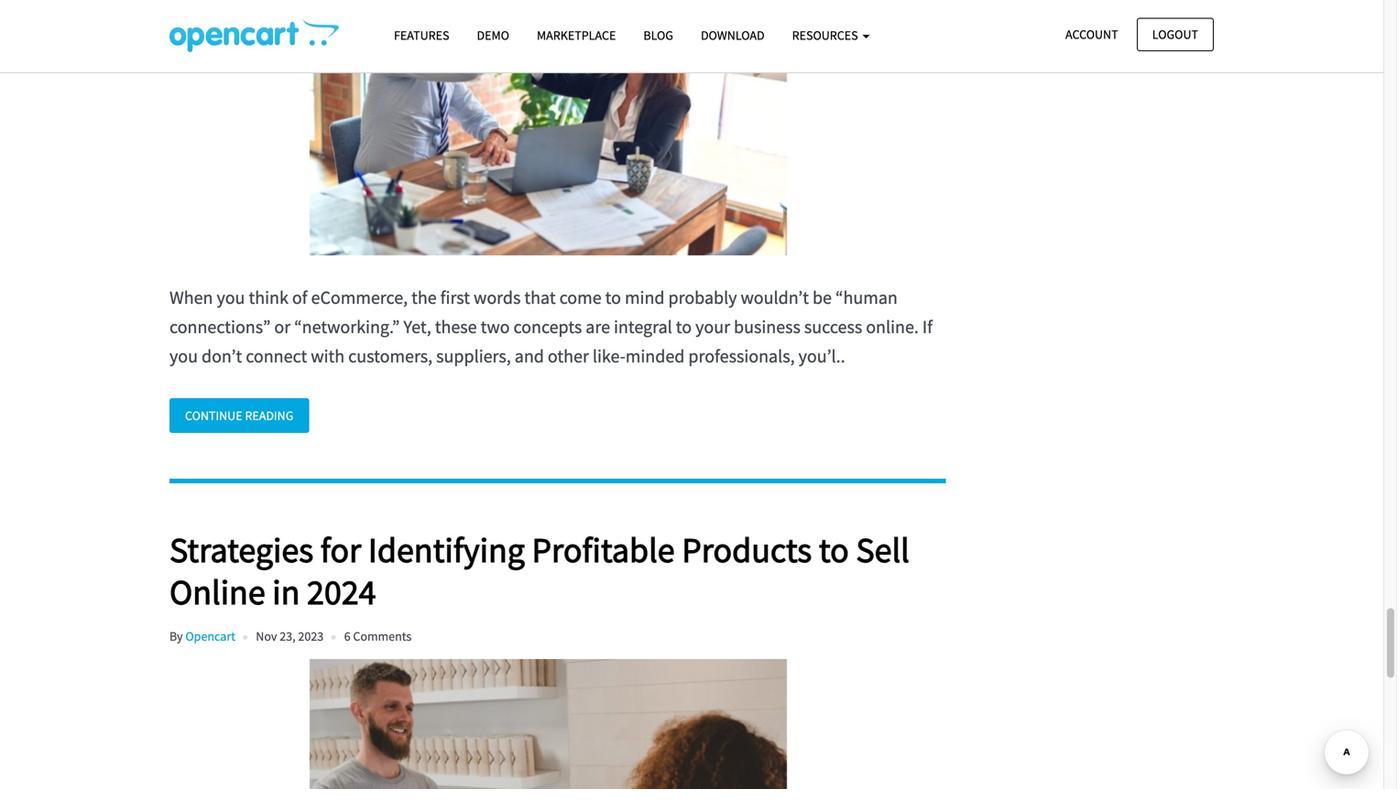 Task type: describe. For each thing, give the bounding box(es) containing it.
"networking." yet,
[[294, 315, 431, 338]]

in
[[272, 570, 300, 614]]

or
[[274, 315, 291, 338]]

opencart
[[185, 628, 235, 645]]

are
[[586, 315, 610, 338]]

customers,
[[348, 345, 433, 368]]

why every ecommerce business owner should attend networking events image
[[169, 0, 928, 255]]

strategies for identifying profitable products to sell online in 2024 link
[[169, 528, 946, 614]]

products
[[682, 528, 812, 572]]

marketplace
[[537, 27, 616, 44]]

that
[[524, 286, 556, 309]]

logout
[[1152, 26, 1198, 43]]

0 vertical spatial you
[[217, 286, 245, 309]]

1 vertical spatial you
[[169, 345, 198, 368]]

words
[[474, 286, 521, 309]]

2024
[[307, 570, 376, 614]]

0 horizontal spatial to
[[605, 286, 621, 309]]

your
[[695, 315, 730, 338]]

features link
[[380, 19, 463, 51]]

connect
[[246, 345, 307, 368]]

opencart link
[[185, 628, 235, 645]]

success
[[804, 315, 862, 338]]

account link
[[1050, 18, 1134, 51]]

don't
[[202, 345, 242, 368]]

continue reading
[[185, 408, 293, 424]]

comments
[[353, 628, 412, 645]]

demo link
[[463, 19, 523, 51]]

business
[[734, 315, 801, 338]]

resources link
[[778, 19, 884, 51]]

two
[[481, 315, 510, 338]]

strategies for identifying profitable products to sell online in 2024
[[169, 528, 910, 614]]

minded
[[626, 345, 685, 368]]

of
[[292, 286, 307, 309]]

like-
[[593, 345, 626, 368]]

account
[[1065, 26, 1118, 43]]

opencart - blog image
[[169, 19, 339, 52]]

resources
[[792, 27, 861, 44]]

blog link
[[630, 19, 687, 51]]

strategies for identifying profitable products to sell online in 2024 image
[[169, 660, 928, 790]]

6
[[344, 628, 350, 645]]

demo
[[477, 27, 509, 44]]

and
[[515, 345, 544, 368]]

logout link
[[1137, 18, 1214, 51]]

be
[[813, 286, 832, 309]]

you'l..
[[798, 345, 845, 368]]

first
[[440, 286, 470, 309]]

wouldn't
[[741, 286, 809, 309]]

mind
[[625, 286, 665, 309]]

download
[[701, 27, 765, 44]]



Task type: vqa. For each thing, say whether or not it's contained in the screenshot.
Logout
yes



Task type: locate. For each thing, give the bounding box(es) containing it.
nov
[[256, 628, 277, 645]]

marketplace link
[[523, 19, 630, 51]]

blog
[[643, 27, 673, 44]]

to left your
[[676, 315, 692, 338]]

by
[[169, 628, 183, 645]]

when you think of ecommerce, the first words that come to mind probably wouldn't be "human connections" or "networking." yet, these two concepts are integral to your business success online. if you don't connect with customers, suppliers, and other like-minded professionals, you'l..
[[169, 286, 933, 368]]

profitable
[[532, 528, 675, 572]]

think
[[249, 286, 288, 309]]

probably
[[668, 286, 737, 309]]

online
[[169, 570, 265, 614]]

1 horizontal spatial you
[[217, 286, 245, 309]]

connections"
[[169, 315, 271, 338]]

by opencart
[[169, 628, 235, 645]]

these
[[435, 315, 477, 338]]

features
[[394, 27, 449, 44]]

for
[[320, 528, 361, 572]]

nov 23, 2023
[[256, 628, 324, 645]]

2 horizontal spatial to
[[819, 528, 849, 572]]

sell
[[856, 528, 910, 572]]

strategies
[[169, 528, 313, 572]]

0 horizontal spatial you
[[169, 345, 198, 368]]

you left the don't
[[169, 345, 198, 368]]

identifying
[[368, 528, 525, 572]]

"human
[[835, 286, 898, 309]]

1 vertical spatial to
[[676, 315, 692, 338]]

0 vertical spatial to
[[605, 286, 621, 309]]

ecommerce,
[[311, 286, 408, 309]]

concepts
[[513, 315, 582, 338]]

to left sell at the bottom of the page
[[819, 528, 849, 572]]

2 vertical spatial to
[[819, 528, 849, 572]]

integral
[[614, 315, 672, 338]]

when
[[169, 286, 213, 309]]

continue
[[185, 408, 242, 424]]

to inside strategies for identifying profitable products to sell online in 2024
[[819, 528, 849, 572]]

6 comments
[[344, 628, 412, 645]]

reading
[[245, 408, 293, 424]]

with
[[311, 345, 345, 368]]

2023
[[298, 628, 324, 645]]

if
[[922, 315, 933, 338]]

continue reading link
[[169, 398, 309, 434]]

other
[[548, 345, 589, 368]]

professionals,
[[688, 345, 795, 368]]

23,
[[280, 628, 296, 645]]

come
[[559, 286, 602, 309]]

download link
[[687, 19, 778, 51]]

online.
[[866, 315, 919, 338]]

to left mind
[[605, 286, 621, 309]]

1 horizontal spatial to
[[676, 315, 692, 338]]

to
[[605, 286, 621, 309], [676, 315, 692, 338], [819, 528, 849, 572]]

suppliers,
[[436, 345, 511, 368]]

you up connections" in the top of the page
[[217, 286, 245, 309]]

you
[[217, 286, 245, 309], [169, 345, 198, 368]]

the
[[411, 286, 437, 309]]



